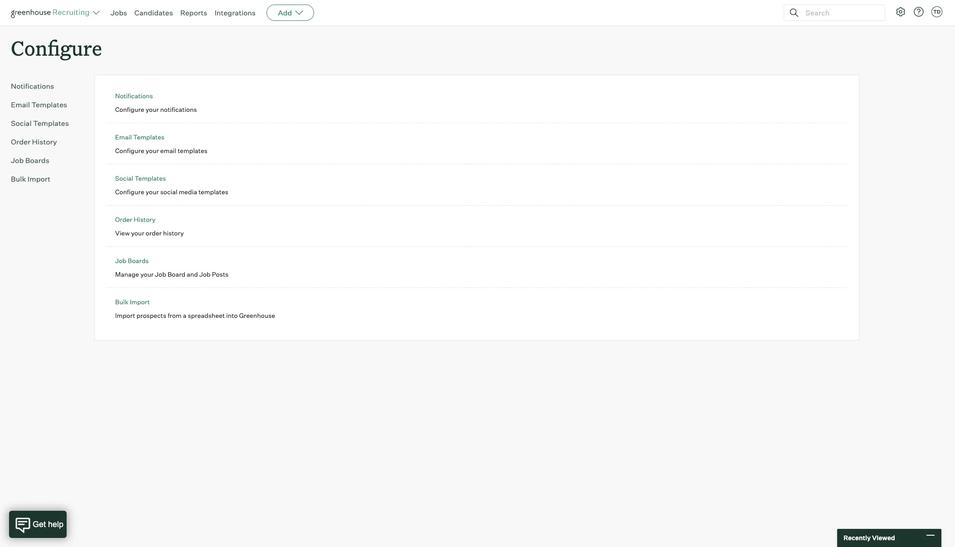 Task type: locate. For each thing, give the bounding box(es) containing it.
email
[[160, 147, 176, 155]]

1 horizontal spatial order
[[115, 216, 132, 224]]

0 vertical spatial email templates link
[[11, 99, 80, 110]]

0 vertical spatial social
[[11, 119, 32, 128]]

0 horizontal spatial social templates
[[11, 119, 69, 128]]

manage
[[115, 271, 139, 278]]

configure
[[11, 34, 102, 61], [115, 106, 144, 113], [115, 147, 144, 155], [115, 188, 144, 196]]

0 horizontal spatial bulk import
[[11, 175, 50, 184]]

order history
[[11, 138, 57, 147], [115, 216, 156, 224]]

templates right media
[[199, 188, 228, 196]]

1 vertical spatial email
[[115, 133, 132, 141]]

email templates link
[[11, 99, 80, 110], [115, 133, 165, 141]]

into
[[226, 312, 238, 320]]

1 vertical spatial notifications
[[115, 92, 153, 100]]

1 vertical spatial email templates link
[[115, 133, 165, 141]]

bulk
[[11, 175, 26, 184], [115, 299, 128, 306]]

0 horizontal spatial boards
[[25, 156, 49, 165]]

0 horizontal spatial bulk import link
[[11, 174, 80, 185]]

1 vertical spatial social
[[115, 175, 133, 182]]

0 vertical spatial email
[[11, 100, 30, 109]]

1 vertical spatial order history link
[[115, 216, 156, 224]]

job boards
[[11, 156, 49, 165], [115, 257, 149, 265]]

jobs link
[[111, 8, 127, 17]]

1 horizontal spatial social
[[115, 175, 133, 182]]

job boards link
[[11, 155, 80, 166], [115, 257, 149, 265]]

0 vertical spatial notifications link
[[11, 81, 80, 92]]

view
[[115, 229, 130, 237]]

templates right email
[[178, 147, 208, 155]]

your right manage
[[140, 271, 154, 278]]

prospects
[[137, 312, 166, 320]]

your left notifications
[[146, 106, 159, 113]]

0 horizontal spatial notifications
[[11, 82, 54, 91]]

1 horizontal spatial email templates
[[115, 133, 165, 141]]

0 vertical spatial notifications
[[11, 82, 54, 91]]

1 horizontal spatial bulk import
[[115, 299, 150, 306]]

order
[[146, 229, 162, 237]]

integrations
[[215, 8, 256, 17]]

1 horizontal spatial notifications
[[115, 92, 153, 100]]

media
[[179, 188, 197, 196]]

templates
[[178, 147, 208, 155], [199, 188, 228, 196]]

1 vertical spatial bulk import link
[[115, 299, 150, 306]]

0 horizontal spatial job boards
[[11, 156, 49, 165]]

0 vertical spatial history
[[32, 138, 57, 147]]

0 vertical spatial email templates
[[11, 100, 67, 109]]

order history link
[[11, 137, 80, 147], [115, 216, 156, 224]]

your right view
[[131, 229, 144, 237]]

email templates
[[11, 100, 67, 109], [115, 133, 165, 141]]

jobs
[[111, 8, 127, 17]]

notifications link
[[11, 81, 80, 92], [115, 92, 153, 100]]

0 vertical spatial job boards link
[[11, 155, 80, 166]]

0 horizontal spatial job boards link
[[11, 155, 80, 166]]

0 vertical spatial social templates link
[[11, 118, 80, 129]]

1 horizontal spatial email
[[115, 133, 132, 141]]

candidates link
[[134, 8, 173, 17]]

0 horizontal spatial order history link
[[11, 137, 80, 147]]

td
[[934, 9, 941, 15]]

1 horizontal spatial social templates
[[115, 175, 166, 182]]

your for notifications
[[146, 106, 159, 113]]

your for email
[[146, 147, 159, 155]]

add
[[278, 8, 292, 17]]

0 horizontal spatial order history
[[11, 138, 57, 147]]

0 horizontal spatial email
[[11, 100, 30, 109]]

your
[[146, 106, 159, 113], [146, 147, 159, 155], [146, 188, 159, 196], [131, 229, 144, 237], [140, 271, 154, 278]]

email
[[11, 100, 30, 109], [115, 133, 132, 141]]

job
[[11, 156, 24, 165], [115, 257, 126, 265], [155, 271, 166, 278], [199, 271, 211, 278]]

bulk import link
[[11, 174, 80, 185], [115, 299, 150, 306]]

import
[[28, 175, 50, 184], [130, 299, 150, 306], [115, 312, 135, 320]]

1 vertical spatial boards
[[128, 257, 149, 265]]

1 vertical spatial job boards link
[[115, 257, 149, 265]]

0 vertical spatial templates
[[178, 147, 208, 155]]

0 horizontal spatial social
[[11, 119, 32, 128]]

0 vertical spatial boards
[[25, 156, 49, 165]]

0 horizontal spatial order
[[11, 138, 30, 147]]

social
[[11, 119, 32, 128], [115, 175, 133, 182]]

1 vertical spatial bulk
[[115, 299, 128, 306]]

social templates
[[11, 119, 69, 128], [115, 175, 166, 182]]

0 vertical spatial bulk import link
[[11, 174, 80, 185]]

1 vertical spatial order
[[115, 216, 132, 224]]

1 horizontal spatial notifications link
[[115, 92, 153, 100]]

0 vertical spatial social templates
[[11, 119, 69, 128]]

0 horizontal spatial email templates
[[11, 100, 67, 109]]

0 vertical spatial order history
[[11, 138, 57, 147]]

1 vertical spatial bulk import
[[115, 299, 150, 306]]

notifications
[[160, 106, 197, 113]]

notifications
[[11, 82, 54, 91], [115, 92, 153, 100]]

bulk import
[[11, 175, 50, 184], [115, 299, 150, 306]]

1 horizontal spatial bulk import link
[[115, 299, 150, 306]]

1 vertical spatial history
[[134, 216, 156, 224]]

1 vertical spatial notifications link
[[115, 92, 153, 100]]

1 horizontal spatial order history
[[115, 216, 156, 224]]

0 vertical spatial bulk
[[11, 175, 26, 184]]

email templates inside "link"
[[11, 100, 67, 109]]

manage your job board and job posts
[[115, 271, 229, 278]]

templates inside "link"
[[31, 100, 67, 109]]

and
[[187, 271, 198, 278]]

your left email
[[146, 147, 159, 155]]

history
[[32, 138, 57, 147], [134, 216, 156, 224]]

templates
[[31, 100, 67, 109], [33, 119, 69, 128], [133, 133, 165, 141], [135, 175, 166, 182]]

1 vertical spatial order history
[[115, 216, 156, 224]]

1 vertical spatial social templates link
[[115, 175, 166, 182]]

0 vertical spatial order history link
[[11, 137, 80, 147]]

your for social
[[146, 188, 159, 196]]

order
[[11, 138, 30, 147], [115, 216, 132, 224]]

1 horizontal spatial history
[[134, 216, 156, 224]]

your left social
[[146, 188, 159, 196]]

social templates link
[[11, 118, 80, 129], [115, 175, 166, 182]]

0 vertical spatial bulk import
[[11, 175, 50, 184]]

greenhouse recruiting image
[[11, 7, 93, 18]]

boards
[[25, 156, 49, 165], [128, 257, 149, 265]]

1 vertical spatial job boards
[[115, 257, 149, 265]]

recently viewed
[[844, 535, 896, 543]]

0 vertical spatial job boards
[[11, 156, 49, 165]]

greenhouse
[[239, 312, 275, 320]]



Task type: describe. For each thing, give the bounding box(es) containing it.
1 vertical spatial email templates
[[115, 133, 165, 141]]

a
[[183, 312, 187, 320]]

1 horizontal spatial email templates link
[[115, 133, 165, 141]]

configure your email templates
[[115, 147, 208, 155]]

add button
[[267, 5, 314, 21]]

1 horizontal spatial bulk
[[115, 299, 128, 306]]

td button
[[930, 5, 945, 19]]

configure for social templates
[[115, 188, 144, 196]]

job boards inside job boards link
[[11, 156, 49, 165]]

candidates
[[134, 8, 173, 17]]

0 horizontal spatial notifications link
[[11, 81, 80, 92]]

your for job
[[140, 271, 154, 278]]

2 vertical spatial import
[[115, 312, 135, 320]]

0 horizontal spatial bulk
[[11, 175, 26, 184]]

Search text field
[[804, 6, 877, 19]]

configure your social media templates
[[115, 188, 228, 196]]

configure your notifications
[[115, 106, 197, 113]]

recently
[[844, 535, 871, 543]]

configure for notifications
[[115, 106, 144, 113]]

email inside the email templates "link"
[[11, 100, 30, 109]]

configure for email templates
[[115, 147, 144, 155]]

viewed
[[873, 535, 896, 543]]

1 horizontal spatial job boards link
[[115, 257, 149, 265]]

0 horizontal spatial history
[[32, 138, 57, 147]]

1 vertical spatial import
[[130, 299, 150, 306]]

board
[[168, 271, 185, 278]]

td button
[[932, 6, 943, 17]]

configure image
[[896, 6, 907, 17]]

view your order history
[[115, 229, 184, 237]]

1 horizontal spatial job boards
[[115, 257, 149, 265]]

social
[[160, 188, 178, 196]]

integrations link
[[215, 8, 256, 17]]

0 vertical spatial import
[[28, 175, 50, 184]]

0 horizontal spatial email templates link
[[11, 99, 80, 110]]

0 vertical spatial order
[[11, 138, 30, 147]]

1 horizontal spatial boards
[[128, 257, 149, 265]]

1 vertical spatial templates
[[199, 188, 228, 196]]

history
[[163, 229, 184, 237]]

import prospects from a spreadsheet into greenhouse
[[115, 312, 275, 320]]

reports
[[180, 8, 207, 17]]

1 vertical spatial social templates
[[115, 175, 166, 182]]

posts
[[212, 271, 229, 278]]

1 horizontal spatial social templates link
[[115, 175, 166, 182]]

reports link
[[180, 8, 207, 17]]

spreadsheet
[[188, 312, 225, 320]]

1 horizontal spatial order history link
[[115, 216, 156, 224]]

0 horizontal spatial social templates link
[[11, 118, 80, 129]]

from
[[168, 312, 182, 320]]

your for order
[[131, 229, 144, 237]]



Task type: vqa. For each thing, say whether or not it's contained in the screenshot.


